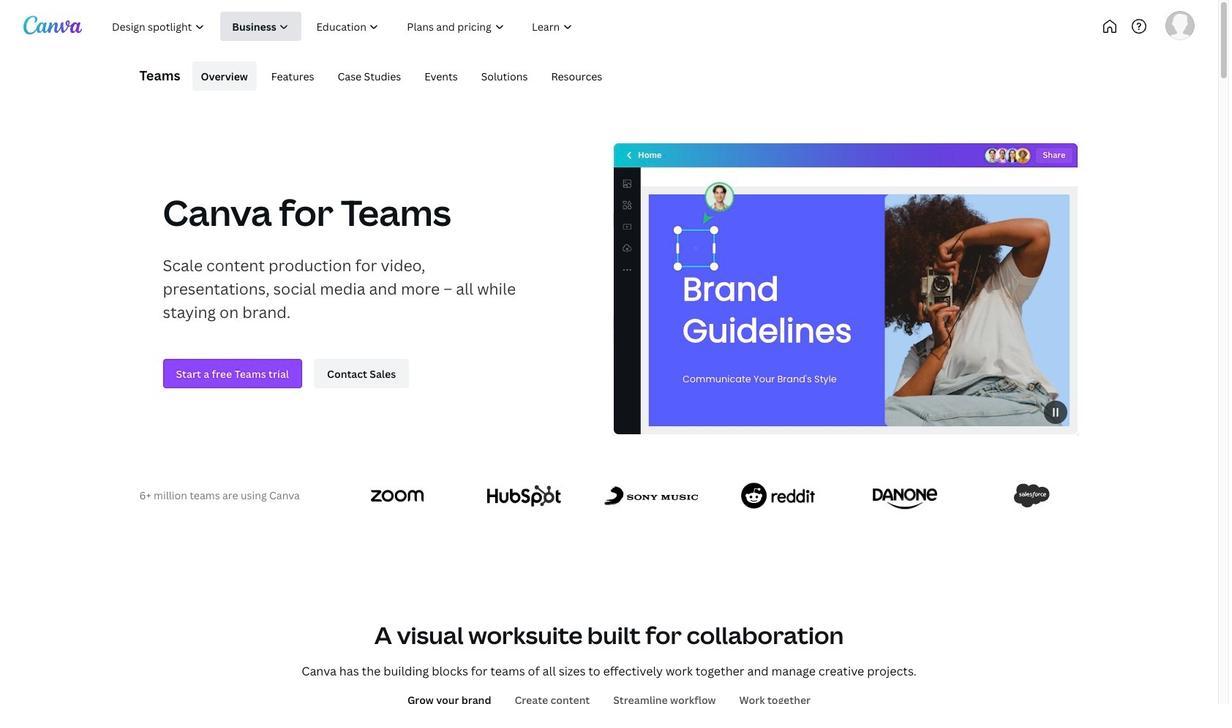 Task type: vqa. For each thing, say whether or not it's contained in the screenshot.
the by within the Brown Illustrated Fall Festival Poster Poster by Mica Crocce - Creare DG
no



Task type: locate. For each thing, give the bounding box(es) containing it.
zoom image
[[371, 490, 424, 503]]

menu bar
[[186, 61, 611, 91]]

sony music image
[[605, 487, 698, 506]]



Task type: describe. For each thing, give the bounding box(es) containing it.
top level navigation element
[[100, 12, 635, 41]]

reddit image
[[741, 483, 815, 509]]

hubspot image
[[488, 486, 561, 507]]



